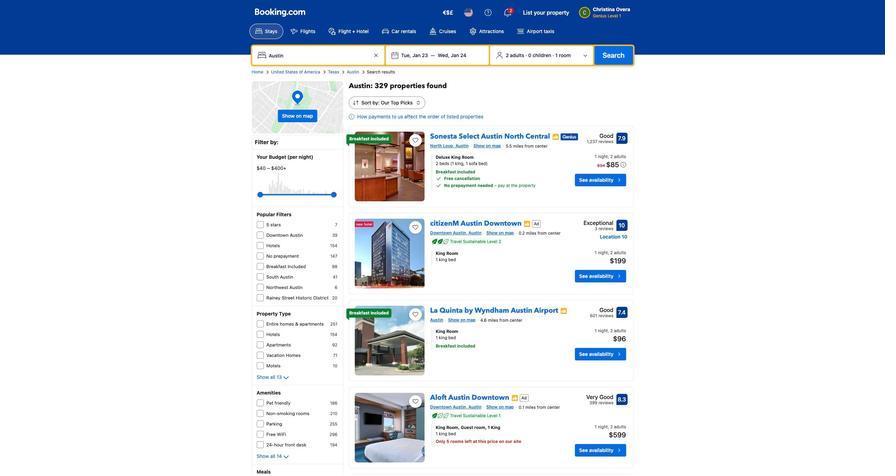Task type: vqa. For each thing, say whether or not it's contained in the screenshot.
will
no



Task type: describe. For each thing, give the bounding box(es) containing it.
sonesta select austin north central image
[[355, 132, 425, 202]]

2 vertical spatial this property is part of our preferred partner program. it's committed to providing excellent service and good value. it'll pay us a higher commission if you make a booking. image
[[560, 308, 567, 315]]

Where are you going? field
[[266, 49, 372, 62]]

scored 7.9 element
[[616, 133, 627, 144]]

booking.com image
[[255, 8, 305, 17]]

scored 7.4 element
[[616, 307, 627, 319]]

scored 8.3 element
[[616, 395, 627, 406]]

very good element
[[586, 394, 614, 402]]

0 horizontal spatial this property is part of our preferred partner program. it's committed to providing excellent service and good value. it'll pay us a higher commission if you make a booking. image
[[524, 221, 531, 228]]



Task type: locate. For each thing, give the bounding box(es) containing it.
1 vertical spatial this property is part of our preferred partner program. it's committed to providing excellent service and good value. it'll pay us a higher commission if you make a booking. image
[[524, 221, 531, 228]]

genius discounts available at this property. image
[[561, 133, 578, 140], [561, 133, 578, 140]]

aloft austin downtown image
[[355, 394, 425, 463]]

good element
[[587, 132, 614, 140], [590, 306, 614, 315]]

2 horizontal spatial this property is part of our preferred partner program. it's committed to providing excellent service and good value. it'll pay us a higher commission if you make a booking. image
[[560, 308, 567, 315]]

0 vertical spatial this property is part of our preferred partner program. it's committed to providing excellent service and good value. it'll pay us a higher commission if you make a booking. image
[[552, 133, 559, 140]]

search results updated. austin: 329 properties found. element
[[349, 81, 633, 91]]

good element left scored 7.4 element
[[590, 306, 614, 315]]

good element for scored 7.4 element
[[590, 306, 614, 315]]

citizenm austin downtown image
[[355, 219, 425, 289]]

1 vertical spatial good element
[[590, 306, 614, 315]]

group
[[260, 189, 334, 201]]

good element for scored 7.9 element in the top right of the page
[[587, 132, 614, 140]]

1 horizontal spatial this property is part of our preferred partner program. it's committed to providing excellent service and good value. it'll pay us a higher commission if you make a booking. image
[[552, 133, 559, 140]]

scored 10 element
[[616, 220, 627, 231]]

exceptional element
[[584, 219, 614, 227]]

this property is part of our preferred partner program. it's committed to providing excellent service and good value. it'll pay us a higher commission if you make a booking. image
[[552, 133, 559, 140], [524, 221, 531, 228], [560, 308, 567, 315], [511, 395, 518, 402], [511, 395, 518, 402]]

la quinta by wyndham austin airport image
[[355, 306, 425, 376]]

good element left scored 7.9 element in the top right of the page
[[587, 132, 614, 140]]

0 vertical spatial good element
[[587, 132, 614, 140]]

your account menu christina overa genius level 1 element
[[579, 3, 633, 19]]

this property is part of our preferred partner program. it's committed to providing excellent service and good value. it'll pay us a higher commission if you make a booking. image
[[552, 133, 559, 140], [524, 221, 531, 228], [560, 308, 567, 315]]



